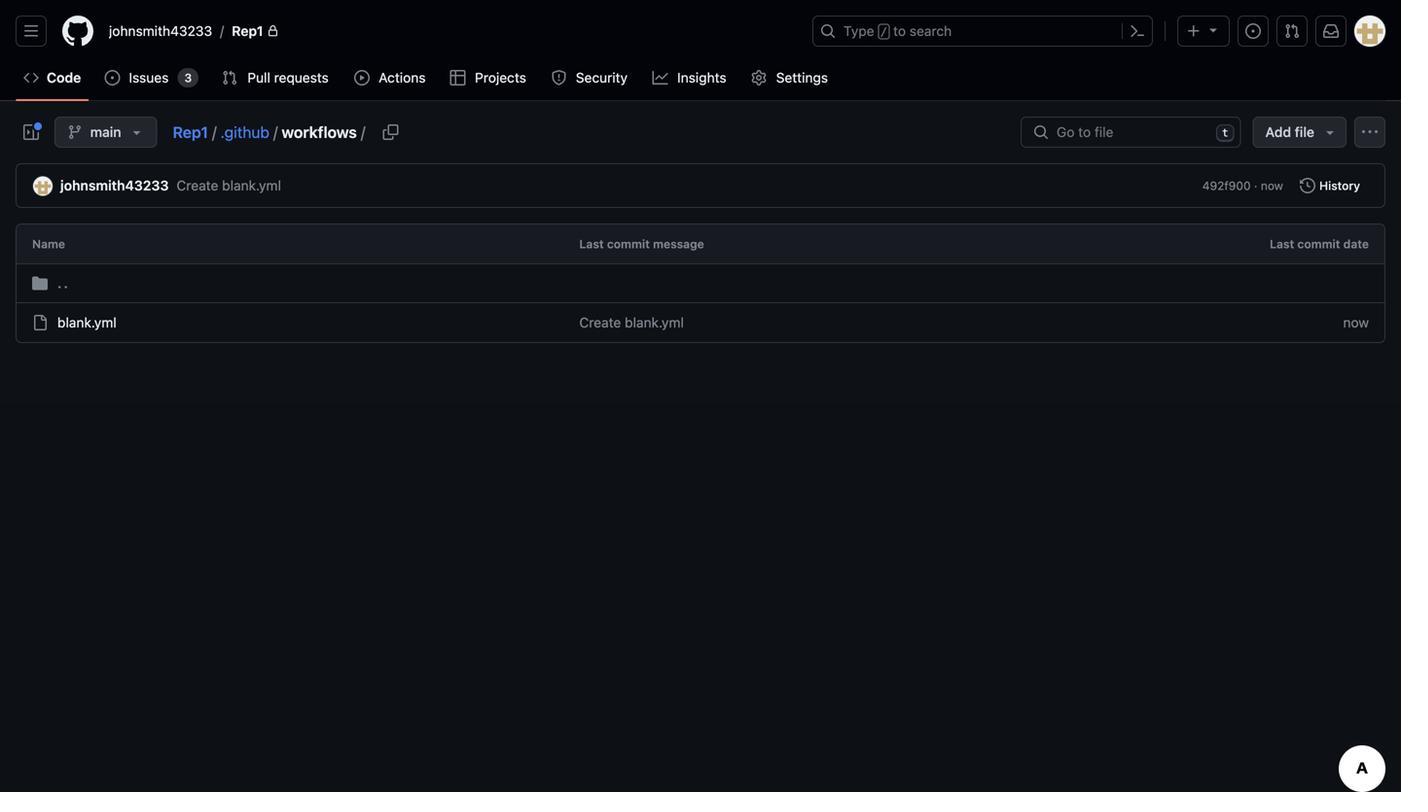 Task type: describe. For each thing, give the bounding box(es) containing it.
type / to search
[[844, 23, 952, 39]]

actions link
[[346, 63, 435, 92]]

create blank.yml link for johnsmith43233
[[177, 178, 281, 194]]

homepage image
[[62, 16, 93, 47]]

message
[[653, 237, 704, 251]]

pull
[[247, 70, 270, 86]]

492f900
[[1202, 179, 1251, 193]]

main
[[90, 124, 121, 140]]

blank.yml for blank.yml
[[625, 315, 684, 331]]

0 vertical spatial johnsmith43233 link
[[101, 16, 220, 47]]

search image
[[1033, 125, 1049, 140]]

0 horizontal spatial now
[[1261, 179, 1283, 193]]

3
[[184, 71, 192, 85]]

Go to file text field
[[1057, 118, 1208, 147]]

history
[[1319, 179, 1360, 193]]

play image
[[354, 70, 370, 86]]

create blank.yml link for blank.yml
[[579, 315, 684, 331]]

copy path image
[[383, 125, 398, 140]]

notifications image
[[1323, 23, 1339, 39]]

settings
[[776, 70, 828, 86]]

issues
[[129, 70, 169, 86]]

side panel image
[[23, 125, 39, 140]]

/ for rep1
[[212, 123, 217, 142]]

·
[[1254, 179, 1257, 193]]

command palette image
[[1130, 23, 1145, 39]]

add file button
[[1253, 117, 1347, 148]]

1 horizontal spatial triangle down image
[[1205, 22, 1221, 37]]

.. link
[[32, 273, 1369, 294]]

code
[[47, 70, 81, 86]]

plus image
[[1186, 23, 1202, 39]]

1 horizontal spatial now
[[1343, 315, 1369, 331]]

security link
[[543, 63, 637, 92]]

blank.yml link
[[57, 315, 117, 331]]

code image
[[23, 70, 39, 86]]

sc 9kayk9 0 image
[[32, 276, 48, 291]]

triangle down image inside main popup button
[[129, 125, 145, 140]]

projects link
[[442, 63, 535, 92]]

issue opened image
[[1245, 23, 1261, 39]]

0 horizontal spatial rep1 link
[[173, 123, 208, 142]]

add
[[1265, 124, 1291, 140]]

history link
[[1291, 172, 1369, 199]]

1 vertical spatial johnsmith43233 link
[[60, 178, 169, 194]]

shield image
[[551, 70, 567, 86]]

type
[[844, 23, 874, 39]]

lock image
[[267, 25, 279, 37]]

pull requests
[[247, 70, 329, 86]]

0 vertical spatial rep1 link
[[224, 16, 287, 47]]



Task type: vqa. For each thing, say whether or not it's contained in the screenshot.
file
yes



Task type: locate. For each thing, give the bounding box(es) containing it.
create
[[177, 178, 218, 194], [579, 315, 621, 331]]

johnsmith43233 link up issues on the left top
[[101, 16, 220, 47]]

insights
[[677, 70, 726, 86]]

/ left .github link
[[212, 123, 217, 142]]

1 horizontal spatial commit
[[1297, 237, 1340, 251]]

t
[[1222, 127, 1228, 139]]

create blank.yml down .github link
[[177, 178, 281, 194]]

0 horizontal spatial triangle down image
[[129, 125, 145, 140]]

0 vertical spatial create blank.yml link
[[177, 178, 281, 194]]

graph image
[[652, 70, 668, 86]]

1 horizontal spatial blank.yml
[[222, 178, 281, 194]]

triangle down image right file
[[1322, 125, 1338, 140]]

create for blank.yml
[[579, 315, 621, 331]]

git pull request image
[[1284, 23, 1300, 39]]

1 horizontal spatial create blank.yml link
[[579, 315, 684, 331]]

workflows
[[282, 123, 357, 142]]

0 horizontal spatial create blank.yml link
[[177, 178, 281, 194]]

settings link
[[744, 63, 837, 92]]

create blank.yml down last commit message
[[579, 315, 684, 331]]

triangle down image right plus "image"
[[1205, 22, 1221, 37]]

create blank.yml for johnsmith43233
[[177, 178, 281, 194]]

rep1 left "lock" image
[[232, 23, 263, 39]]

history image
[[1300, 178, 1315, 194]]

.github link
[[220, 123, 269, 142]]

date
[[1343, 237, 1369, 251]]

triangle down image right main
[[129, 125, 145, 140]]

/ for johnsmith43233
[[220, 23, 224, 39]]

johnsmith43233 /
[[109, 23, 224, 39]]

blank.yml down .. link
[[625, 315, 684, 331]]

create blank.yml link down last commit message
[[579, 315, 684, 331]]

last for last commit message
[[579, 237, 604, 251]]

last down 492f900 · now
[[1270, 237, 1294, 251]]

rep1 left .github link
[[173, 123, 208, 142]]

/ inside johnsmith43233 /
[[220, 23, 224, 39]]

commit left the "message"
[[607, 237, 650, 251]]

pull requests link
[[214, 63, 339, 92]]

rep1 link up pull
[[224, 16, 287, 47]]

rep1 link left .github link
[[173, 123, 208, 142]]

blank.yml down '.github'
[[222, 178, 281, 194]]

create blank.yml link
[[177, 178, 281, 194], [579, 315, 684, 331]]

now down date
[[1343, 315, 1369, 331]]

insights link
[[645, 63, 736, 92]]

1 horizontal spatial create blank.yml
[[579, 315, 684, 331]]

security
[[576, 70, 628, 86]]

0 horizontal spatial create blank.yml
[[177, 178, 281, 194]]

..
[[57, 275, 70, 291]]

last for last commit date
[[1270, 237, 1294, 251]]

492f900 link
[[1202, 177, 1251, 195]]

create for johnsmith43233
[[177, 178, 218, 194]]

requests
[[274, 70, 329, 86]]

/
[[220, 23, 224, 39], [880, 25, 887, 39], [212, 123, 217, 142], [273, 123, 278, 142], [361, 123, 365, 142]]

git pull request image
[[222, 70, 238, 86]]

1 vertical spatial now
[[1343, 315, 1369, 331]]

last left the "message"
[[579, 237, 604, 251]]

2 horizontal spatial triangle down image
[[1322, 125, 1338, 140]]

2 last from the left
[[1270, 237, 1294, 251]]

list containing johnsmith43233 /
[[101, 16, 801, 47]]

/ inside type / to search
[[880, 25, 887, 39]]

triangle down image
[[1205, 22, 1221, 37], [129, 125, 145, 140], [1322, 125, 1338, 140]]

blank.yml for johnsmith43233
[[222, 178, 281, 194]]

triangle down image inside "add file" popup button
[[1322, 125, 1338, 140]]

code link
[[16, 63, 89, 92]]

0 vertical spatial now
[[1261, 179, 1283, 193]]

search
[[910, 23, 952, 39]]

commit for message
[[607, 237, 650, 251]]

rep1
[[232, 23, 263, 39], [173, 123, 208, 142]]

last commit date
[[1270, 237, 1369, 251]]

0 horizontal spatial create
[[177, 178, 218, 194]]

2 commit from the left
[[1297, 237, 1340, 251]]

projects
[[475, 70, 526, 86]]

1 vertical spatial johnsmith43233
[[60, 178, 169, 194]]

list
[[101, 16, 801, 47]]

now
[[1261, 179, 1283, 193], [1343, 315, 1369, 331]]

1 horizontal spatial rep1
[[232, 23, 263, 39]]

more options image
[[1362, 125, 1378, 140]]

johnsmith43233 down main popup button
[[60, 178, 169, 194]]

johnsmith43233 link
[[101, 16, 220, 47], [60, 178, 169, 194]]

blank.yml down ..
[[57, 315, 117, 331]]

rep1 / .github / workflows /
[[173, 123, 365, 142]]

johnsmith43233
[[109, 23, 212, 39], [60, 178, 169, 194]]

/ up git pull request image
[[220, 23, 224, 39]]

file
[[1295, 124, 1314, 140]]

rep1 for rep1 / .github / workflows /
[[173, 123, 208, 142]]

0 horizontal spatial last
[[579, 237, 604, 251]]

0 vertical spatial create
[[177, 178, 218, 194]]

name
[[32, 237, 65, 251]]

actions
[[379, 70, 426, 86]]

rep1 for rep1
[[232, 23, 263, 39]]

main button
[[54, 117, 157, 148]]

commit left date
[[1297, 237, 1340, 251]]

0 vertical spatial johnsmith43233
[[109, 23, 212, 39]]

gear image
[[751, 70, 767, 86]]

create blank.yml link down .github link
[[177, 178, 281, 194]]

/ left copy path image
[[361, 123, 365, 142]]

1 vertical spatial create
[[579, 315, 621, 331]]

1 vertical spatial create blank.yml link
[[579, 315, 684, 331]]

johnsmith43233 for johnsmith43233 /
[[109, 23, 212, 39]]

last
[[579, 237, 604, 251], [1270, 237, 1294, 251]]

492f900 · now
[[1202, 179, 1283, 193]]

johnsmith43233 for johnsmith43233
[[60, 178, 169, 194]]

commit for date
[[1297, 237, 1340, 251]]

table image
[[450, 70, 466, 86]]

1 vertical spatial rep1 link
[[173, 123, 208, 142]]

0 horizontal spatial blank.yml
[[57, 315, 117, 331]]

0 vertical spatial create blank.yml
[[177, 178, 281, 194]]

1 vertical spatial rep1
[[173, 123, 208, 142]]

.github
[[220, 123, 269, 142]]

/ left to
[[880, 25, 887, 39]]

create blank.yml
[[177, 178, 281, 194], [579, 315, 684, 331]]

2 horizontal spatial blank.yml
[[625, 315, 684, 331]]

create down last commit message
[[579, 315, 621, 331]]

johnsmith43233 link down main popup button
[[60, 178, 169, 194]]

commit
[[607, 237, 650, 251], [1297, 237, 1340, 251]]

issue opened image
[[104, 70, 120, 86]]

create down rep1 / .github / workflows /
[[177, 178, 218, 194]]

1 horizontal spatial rep1 link
[[224, 16, 287, 47]]

1 commit from the left
[[607, 237, 650, 251]]

0 horizontal spatial commit
[[607, 237, 650, 251]]

0 horizontal spatial rep1
[[173, 123, 208, 142]]

johnsmith43233 up issues on the left top
[[109, 23, 212, 39]]

last commit message
[[579, 237, 704, 251]]

1 vertical spatial create blank.yml
[[579, 315, 684, 331]]

/ for type
[[880, 25, 887, 39]]

now right ·
[[1261, 179, 1283, 193]]

johnsmith43233 image
[[33, 177, 53, 196]]

0 vertical spatial rep1
[[232, 23, 263, 39]]

rep1 inside rep1 "link"
[[232, 23, 263, 39]]

add file
[[1265, 124, 1314, 140]]

1 horizontal spatial last
[[1270, 237, 1294, 251]]

johnsmith43233 inside johnsmith43233 /
[[109, 23, 212, 39]]

git branch image
[[67, 125, 83, 140]]

1 last from the left
[[579, 237, 604, 251]]

rep1 link
[[224, 16, 287, 47], [173, 123, 208, 142]]

1 horizontal spatial create
[[579, 315, 621, 331]]

blank.yml
[[222, 178, 281, 194], [57, 315, 117, 331], [625, 315, 684, 331]]

create blank.yml for blank.yml
[[579, 315, 684, 331]]

/ right .github link
[[273, 123, 278, 142]]

to
[[893, 23, 906, 39]]



